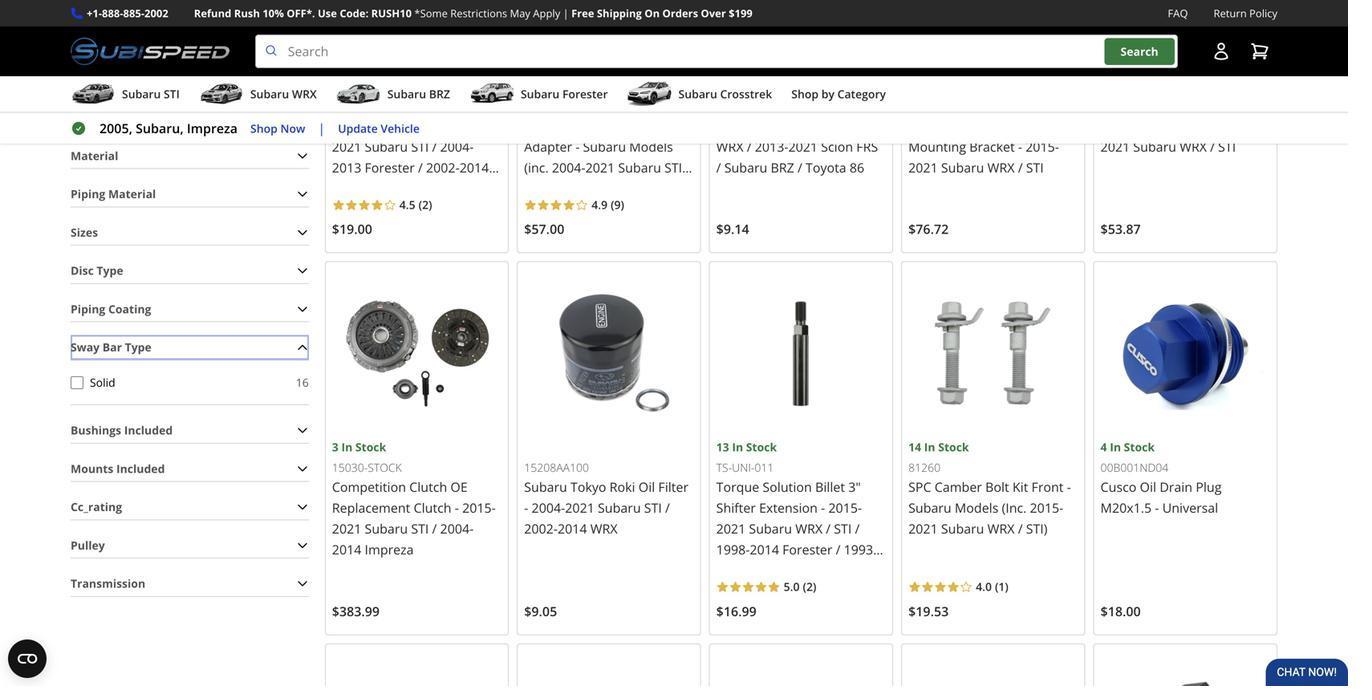 Task type: locate. For each thing, give the bounding box(es) containing it.
impreza up s at the right bottom
[[749, 562, 798, 579]]

- right "adapter"
[[576, 138, 580, 155]]

12
[[717, 57, 730, 73]]

2002
[[145, 6, 168, 20]]

0 horizontal spatial 86
[[761, 625, 775, 642]]

subaru tokyo roki oil filter - 2004-2021 subaru sti / 2002-2014 wrx image
[[524, 269, 694, 438]]

to inside '50 in stock 077046 grimmspeed stock downpipe to 3inch exhaust adapter - subaru models (inc. 2004-2021 subaru sti / 2002-2014 wrx)'
[[589, 117, 601, 134]]

in inside 13 in stock ts-uni-011 torque solution billet 3" shifter extension - 2015- 2021 subaru wrx / sti / 1998-2014 forester / 1993- 2014 impreza / 2013-2016 scion fr-s / 2013-2020 subaru brz / 2017-2019 toyota 86
[[732, 440, 744, 455]]

0 vertical spatial toyota
[[771, 96, 812, 114]]

clutch down oe
[[414, 499, 452, 517]]

0 vertical spatial models
[[630, 138, 673, 155]]

50 for grimmspeed turbo to downpipe gasket - 2015- 2021 subaru sti / 2004- 2013 forester / 2002-2014 impreza
[[332, 57, 345, 73]]

2005,
[[100, 120, 132, 137]]

0 vertical spatial 2002-
[[426, 159, 460, 176]]

stock up 00b001nd04
[[1125, 440, 1155, 455]]

faq link
[[1168, 5, 1189, 22]]

brz inside dropdown button
[[429, 86, 450, 102]]

- down crosstrek at the top right of the page
[[761, 117, 765, 134]]

category
[[838, 86, 886, 102]]

( right 4.9 at left
[[611, 197, 615, 212]]

2 vertical spatial toyota
[[717, 625, 757, 642]]

0 horizontal spatial to
[[453, 96, 466, 114]]

2 right 4.5
[[422, 197, 429, 212]]

in inside 14 in stock 81260 spc camber bolt kit front - subaru models (inc. 2015- 2021 subaru wrx / sti)
[[925, 440, 936, 455]]

2014 inside 3 in stock 15030-stock competition clutch oe replacement clutch - 2015- 2021 subaru sti / 2004- 2014 impreza
[[332, 541, 362, 558]]

in inside 50 in stock 028001 grimmspeed turbo to downpipe gasket - 2015- 2021 subaru sti / 2004- 2013 forester / 2002-2014 impreza
[[348, 57, 359, 73]]

2015- inside hella horns with grimmspeed brotie mounting bracket  - 2015- 2021 subaru wrx / sti
[[1026, 138, 1060, 155]]

stock for competition clutch oe replacement clutch - 2015- 2021 subaru sti / 2004- 2014 impreza
[[356, 440, 386, 455]]

type right bar
[[125, 340, 152, 355]]

2 vertical spatial forester
[[783, 541, 833, 559]]

(inc.
[[524, 159, 549, 176]]

2 horizontal spatial 50
[[909, 57, 922, 73]]

2015- inside 14 in stock 81260 spc camber bolt kit front - subaru models (inc. 2015- 2021 subaru wrx / sti)
[[1030, 499, 1064, 517]]

grimmspeed up update vehicle
[[332, 96, 411, 114]]

stock up the subaru forester
[[554, 57, 585, 73]]

( for 2002-
[[611, 197, 615, 212]]

with
[[982, 96, 1008, 114]]

13 in stock ts-uni-011 torque solution billet 3" shifter extension - 2015- 2021 subaru wrx / sti / 1998-2014 forester / 1993- 2014 impreza / 2013-2016 scion fr-s / 2013-2020 subaru brz / 2017-2019 toyota 86
[[717, 440, 878, 642]]

2015- down 3"
[[829, 499, 862, 517]]

bushings included
[[71, 423, 173, 438]]

0 vertical spatial 2013-
[[755, 138, 789, 155]]

2002- inside 15208aa100 subaru tokyo roki oil filter - 2004-2021 subaru sti / 2002-2014 wrx
[[524, 520, 558, 538]]

1 50 from the left
[[332, 57, 345, 73]]

stock
[[362, 57, 393, 73], [554, 57, 585, 73], [939, 57, 969, 73], [746, 57, 777, 73], [607, 96, 639, 114], [356, 440, 386, 455], [939, 440, 969, 455], [746, 440, 777, 455], [1125, 440, 1155, 455]]

1 vertical spatial clutch
[[414, 499, 452, 517]]

4.9
[[592, 197, 608, 212]]

downpipe up "adapter"
[[524, 117, 585, 134]]

1 vertical spatial scion
[[717, 583, 749, 600]]

1 horizontal spatial oil
[[1140, 479, 1157, 496]]

0 vertical spatial 2
[[422, 197, 429, 212]]

2015- down front
[[1030, 499, 1064, 517]]

wrx inside 13 in stock ts-uni-011 torque solution billet 3" shifter extension - 2015- 2021 subaru wrx / sti / 1998-2014 forester / 1993- 2014 impreza / 2013-2016 scion fr-s / 2013-2020 subaru brz / 2017-2019 toyota 86
[[796, 520, 823, 538]]

2004- down "adapter"
[[552, 159, 586, 176]]

forester down update vehicle button
[[365, 159, 415, 176]]

wrx inside "stoptech stainless steel brake lines (front) - 2015- 2021 subaru wrx / sti"
[[1180, 138, 1207, 155]]

2014 down tokyo
[[558, 520, 587, 538]]

bushings
[[71, 423, 121, 438]]

gasket down "turbo"
[[397, 117, 438, 134]]

/ inside '50 in stock 077046 grimmspeed stock downpipe to 3inch exhaust adapter - subaru models (inc. 2004-2021 subaru sti / 2002-2014 wrx)'
[[686, 159, 691, 176]]

2 vertical spatial brz
[[763, 604, 787, 621]]

stock for torque solution billet 3" shifter extension - 2015- 2021 subaru wrx / sti / 1998-2014 forester / 1993- 2014 impreza / 2013-2016 scion fr-s / 2013-2020 subaru brz / 2017-2019 toyota 86
[[746, 440, 777, 455]]

0 vertical spatial 86
[[850, 159, 865, 176]]

material inside dropdown button
[[71, 148, 118, 163]]

2015- inside 50 in stock 028001 grimmspeed turbo to downpipe gasket - 2015- 2021 subaru sti / 2004- 2013 forester / 2002-2014 impreza
[[449, 117, 482, 134]]

(front)
[[1174, 117, 1213, 134]]

1 horizontal spatial 86
[[850, 159, 865, 176]]

sway bar type button
[[71, 335, 309, 360]]

in up 077046
[[540, 57, 551, 73]]

subispeed logo image
[[71, 35, 229, 68]]

/ inside 14 in stock 81260 spc camber bolt kit front - subaru models (inc. 2015- 2021 subaru wrx / sti)
[[1019, 520, 1023, 538]]

2 for forester
[[422, 197, 429, 212]]

in right 3
[[342, 440, 353, 455]]

- inside 15208aa100 subaru tokyo roki oil filter - 2004-2021 subaru sti / 2002-2014 wrx
[[524, 499, 529, 517]]

/ inside "stoptech stainless steel brake lines (front) - 2015- 2021 subaru wrx / sti"
[[1211, 138, 1216, 155]]

shop now link
[[251, 119, 305, 138]]

0 vertical spatial brz
[[429, 86, 450, 102]]

0 horizontal spatial 50
[[332, 57, 345, 73]]

search button
[[1105, 38, 1175, 65]]

- down billet
[[821, 499, 826, 517]]

1 vertical spatial shop
[[251, 121, 278, 136]]

mounting
[[909, 138, 967, 155]]

2 piping from the top
[[71, 301, 105, 317]]

- down oe
[[455, 499, 459, 517]]

1 horizontal spatial grimmspeed
[[524, 96, 603, 114]]

1 vertical spatial included
[[116, 461, 165, 476]]

downpipe
[[332, 117, 393, 134], [524, 117, 585, 134]]

piping for piping coating
[[71, 301, 105, 317]]

0 vertical spatial to
[[453, 96, 466, 114]]

solution
[[763, 479, 812, 496]]

included inside bushings included dropdown button
[[124, 423, 173, 438]]

brake
[[1101, 117, 1136, 134]]

universal
[[1163, 499, 1219, 517]]

wrx down (inc.
[[988, 520, 1015, 538]]

competition clutch oe replacement clutch - 2015-2021 subaru sti / 2004-2014 impreza image
[[332, 269, 502, 438]]

billet
[[816, 479, 845, 496]]

toyota
[[771, 96, 812, 114], [806, 159, 847, 176], [717, 625, 757, 642]]

| left "free"
[[563, 6, 569, 20]]

stock up 44022aa123
[[746, 57, 777, 73]]

1 horizontal spatial 2
[[807, 579, 813, 595]]

) left the 2020
[[813, 579, 817, 595]]

on
[[645, 6, 660, 20]]

scion left the frs
[[821, 138, 854, 155]]

cc_rating button
[[71, 495, 309, 520]]

1 vertical spatial 2002-
[[524, 180, 558, 197]]

86 down the frs
[[850, 159, 865, 176]]

update
[[338, 121, 378, 136]]

shop for shop now
[[251, 121, 278, 136]]

piping coating button
[[71, 297, 309, 322]]

stock inside 3 in stock 15030-stock competition clutch oe replacement clutch - 2015- 2021 subaru sti / 2004- 2014 impreza
[[356, 440, 386, 455]]

a subaru sti thumbnail image image
[[71, 82, 116, 106]]

2013- up 2017-
[[789, 583, 823, 600]]

0 vertical spatial material
[[71, 148, 118, 163]]

in inside 4 in stock 00b001nd04 cusco oil drain plug m20x1.5 - universal
[[1110, 440, 1122, 455]]

15208aa100
[[524, 460, 589, 475]]

2014 down 1998-
[[717, 562, 746, 579]]

wrx down subaru crosstrek
[[717, 138, 744, 155]]

| right now
[[318, 120, 325, 137]]

stock up 81260
[[939, 440, 969, 455]]

0 vertical spatial type
[[97, 263, 123, 278]]

wrx down (front)
[[1180, 138, 1207, 155]]

2015-
[[449, 117, 482, 134], [769, 117, 802, 134], [1224, 117, 1258, 134], [1026, 138, 1060, 155], [462, 499, 496, 517], [1030, 499, 1064, 517], [829, 499, 862, 517]]

a subaru brz thumbnail image image
[[336, 82, 381, 106]]

subaru down 3inch
[[583, 138, 626, 155]]

in right 14
[[925, 440, 936, 455]]

subaru down replacement at the left bottom of page
[[365, 520, 408, 538]]

- down brotie
[[1019, 138, 1023, 155]]

2021 inside 15208aa100 subaru tokyo roki oil filter - 2004-2021 subaru sti / 2002-2014 wrx
[[565, 499, 595, 517]]

885-
[[123, 6, 145, 20]]

wrx inside hella horns with grimmspeed brotie mounting bracket  - 2015- 2021 subaru wrx / sti
[[988, 159, 1015, 176]]

1 horizontal spatial type
[[125, 340, 152, 355]]

sizes
[[71, 225, 98, 240]]

4.9 ( 9 )
[[592, 197, 625, 212]]

86 inside 12 in stock 44022aa123 subaru / toyota oem donut gasket - 2015-2021 subaru wrx / 2013-2021 scion frs / subaru brz / toyota 86
[[850, 159, 865, 176]]

forester up 5.0 ( 2 )
[[783, 541, 833, 559]]

-
[[441, 117, 445, 134], [761, 117, 765, 134], [1217, 117, 1221, 134], [576, 138, 580, 155], [1019, 138, 1023, 155], [1068, 479, 1072, 496], [455, 499, 459, 517], [524, 499, 529, 517], [821, 499, 826, 517], [1156, 499, 1160, 517]]

models down camber
[[955, 499, 999, 517]]

to right "turbo"
[[453, 96, 466, 114]]

2002- up 4.5 ( 2 )
[[426, 159, 460, 176]]

piping up sizes
[[71, 186, 105, 202]]

subaru down fr-
[[717, 604, 760, 621]]

in for subaru / toyota oem donut gasket - 2015-2021 subaru wrx / 2013-2021 scion frs / subaru brz / toyota 86
[[732, 57, 744, 73]]

0 horizontal spatial grimmspeed
[[332, 96, 411, 114]]

to inside 50 in stock 028001 grimmspeed turbo to downpipe gasket - 2015- 2021 subaru sti / 2004- 2013 forester / 2002-2014 impreza
[[453, 96, 466, 114]]

grimmspeed for to
[[524, 96, 603, 114]]

1 vertical spatial type
[[125, 340, 152, 355]]

in inside '50 in stock 077046 grimmspeed stock downpipe to 3inch exhaust adapter - subaru models (inc. 2004-2021 subaru sti / 2002-2014 wrx)'
[[540, 57, 551, 73]]

- inside 13 in stock ts-uni-011 torque solution billet 3" shifter extension - 2015- 2021 subaru wrx / sti / 1998-2014 forester / 1993- 2014 impreza / 2013-2016 scion fr-s / 2013-2020 subaru brz / 2017-2019 toyota 86
[[821, 499, 826, 517]]

2016
[[843, 562, 873, 579]]

15030-
[[332, 460, 368, 475]]

mounts included
[[71, 461, 165, 476]]

shop left by
[[792, 86, 819, 102]]

subaru brz button
[[336, 80, 450, 112]]

torque
[[717, 479, 760, 496]]

oil down 00b001nd04
[[1140, 479, 1157, 496]]

2015- down brotie
[[1026, 138, 1060, 155]]

2014 left 4.9 at left
[[558, 180, 587, 197]]

2015- inside 13 in stock ts-uni-011 torque solution billet 3" shifter extension - 2015- 2021 subaru wrx / sti / 1998-2014 forester / 1993- 2014 impreza / 2013-2016 scion fr-s / 2013-2020 subaru brz / 2017-2019 toyota 86
[[829, 499, 862, 517]]

impreza down '2013'
[[332, 180, 381, 197]]

wrx down bracket on the top of the page
[[988, 159, 1015, 176]]

ts-
[[717, 460, 732, 475]]

2015- down crosstrek at the top right of the page
[[769, 117, 802, 134]]

grimmspeed for downpipe
[[332, 96, 411, 114]]

86 inside 13 in stock ts-uni-011 torque solution billet 3" shifter extension - 2015- 2021 subaru wrx / sti / 1998-2014 forester / 1993- 2014 impreza / 2013-2016 scion fr-s / 2013-2020 subaru brz / 2017-2019 toyota 86
[[761, 625, 775, 642]]

stock inside 13 in stock ts-uni-011 torque solution billet 3" shifter extension - 2015- 2021 subaru wrx / sti / 1998-2014 forester / 1993- 2014 impreza / 2013-2016 scion fr-s / 2013-2020 subaru brz / 2017-2019 toyota 86
[[746, 440, 777, 455]]

sti inside 13 in stock ts-uni-011 torque solution billet 3" shifter extension - 2015- 2021 subaru wrx / sti / 1998-2014 forester / 1993- 2014 impreza / 2013-2016 scion fr-s / 2013-2020 subaru brz / 2017-2019 toyota 86
[[834, 520, 852, 538]]

a subaru crosstrek thumbnail image image
[[627, 82, 672, 106]]

material
[[71, 148, 118, 163], [108, 186, 156, 202]]

in right 13
[[732, 440, 744, 455]]

- inside 3 in stock 15030-stock competition clutch oe replacement clutch - 2015- 2021 subaru sti / 2004- 2014 impreza
[[455, 499, 459, 517]]

1 vertical spatial 86
[[761, 625, 775, 642]]

$383.99
[[332, 603, 380, 620]]

- right the m20x1.5
[[1156, 499, 1160, 517]]

2013- down crosstrek at the top right of the page
[[755, 138, 789, 155]]

stock for grimmspeed stock downpipe to 3inch exhaust adapter - subaru models (inc. 2004-2021 subaru sti / 2002-2014 wrx)
[[554, 57, 585, 73]]

1 vertical spatial forester
[[365, 159, 415, 176]]

subaru down spc
[[909, 499, 952, 517]]

oil right roki
[[639, 479, 655, 496]]

donut
[[847, 96, 885, 114]]

in inside 12 in stock 44022aa123 subaru / toyota oem donut gasket - 2015-2021 subaru wrx / 2013-2021 scion frs / subaru brz / toyota 86
[[732, 57, 744, 73]]

apply
[[533, 6, 561, 20]]

wrx down tokyo
[[591, 520, 618, 538]]

stock for grimmspeed turbo to downpipe gasket - 2015- 2021 subaru sti / 2004- 2013 forester / 2002-2014 impreza
[[362, 57, 393, 73]]

oil inside 15208aa100 subaru tokyo roki oil filter - 2004-2021 subaru sti / 2002-2014 wrx
[[639, 479, 655, 496]]

2 vertical spatial 2002-
[[524, 520, 558, 538]]

included down bushings included
[[116, 461, 165, 476]]

2004- inside '50 in stock 077046 grimmspeed stock downpipe to 3inch exhaust adapter - subaru models (inc. 2004-2021 subaru sti / 2002-2014 wrx)'
[[552, 159, 586, 176]]

1 vertical spatial to
[[589, 117, 601, 134]]

1 vertical spatial models
[[955, 499, 999, 517]]

material inside dropdown button
[[108, 186, 156, 202]]

( right 5.0
[[803, 579, 807, 595]]

011
[[755, 460, 774, 475]]

2 vertical spatial 2013-
[[789, 583, 823, 600]]

1 oil from the left
[[639, 479, 655, 496]]

shop inside dropdown button
[[792, 86, 819, 102]]

50 in stock 077046 grimmspeed stock downpipe to 3inch exhaust adapter - subaru models (inc. 2004-2021 subaru sti / 2002-2014 wrx)
[[524, 57, 691, 197]]

1 grimmspeed from the left
[[332, 96, 411, 114]]

2 grimmspeed from the left
[[524, 96, 603, 114]]

1 downpipe from the left
[[332, 117, 393, 134]]

0 horizontal spatial 2
[[422, 197, 429, 212]]

2013- up the 2020
[[810, 562, 843, 579]]

0 vertical spatial included
[[124, 423, 173, 438]]

to left 3inch
[[589, 117, 601, 134]]

included inside mounts included dropdown button
[[116, 461, 165, 476]]

0 horizontal spatial oil
[[639, 479, 655, 496]]

subaru down camber
[[942, 520, 985, 538]]

stock inside 12 in stock 44022aa123 subaru / toyota oem donut gasket - 2015-2021 subaru wrx / 2013-2021 scion frs / subaru brz / toyota 86
[[746, 57, 777, 73]]

in up hella
[[925, 57, 936, 73]]

models down exhaust
[[630, 138, 673, 155]]

( for 2014
[[419, 197, 422, 212]]

stock for subaru / toyota oem donut gasket - 2015-2021 subaru wrx / 2013-2021 scion frs / subaru brz / toyota 86
[[746, 57, 777, 73]]

1 gasket from the left
[[397, 117, 438, 134]]

scion inside 13 in stock ts-uni-011 torque solution billet 3" shifter extension - 2015- 2021 subaru wrx / sti / 1998-2014 forester / 1993- 2014 impreza / 2013-2016 scion fr-s / 2013-2020 subaru brz / 2017-2019 toyota 86
[[717, 583, 749, 600]]

1 horizontal spatial shop
[[792, 86, 819, 102]]

in for grimmspeed turbo to downpipe gasket - 2015- 2021 subaru sti / 2004- 2013 forester / 2002-2014 impreza
[[348, 57, 359, 73]]

wrx
[[292, 86, 317, 102], [717, 138, 744, 155], [1180, 138, 1207, 155], [988, 159, 1015, 176], [591, 520, 618, 538], [988, 520, 1015, 538], [796, 520, 823, 538]]

1 vertical spatial 2
[[807, 579, 813, 595]]

0 horizontal spatial gasket
[[397, 117, 438, 134]]

0 vertical spatial forester
[[563, 86, 608, 102]]

wrx up now
[[292, 86, 317, 102]]

0 horizontal spatial type
[[97, 263, 123, 278]]

shop for shop by category
[[792, 86, 819, 102]]

1 vertical spatial piping
[[71, 301, 105, 317]]

impreza inside 3 in stock 15030-stock competition clutch oe replacement clutch - 2015- 2021 subaru sti / 2004- 2014 impreza
[[365, 541, 414, 558]]

lines
[[1139, 117, 1170, 134]]

subaru,
[[136, 120, 184, 137]]

horns
[[943, 96, 979, 114]]

0 horizontal spatial models
[[630, 138, 673, 155]]

1 horizontal spatial models
[[955, 499, 999, 517]]

impreza down replacement at the left bottom of page
[[365, 541, 414, 558]]

1 vertical spatial toyota
[[806, 159, 847, 176]]

search input field
[[255, 35, 1179, 68]]

wrx inside 12 in stock 44022aa123 subaru / toyota oem donut gasket - 2015-2021 subaru wrx / 2013-2021 scion frs / subaru brz / toyota 86
[[717, 138, 744, 155]]

1 horizontal spatial downpipe
[[524, 117, 585, 134]]

0 horizontal spatial downpipe
[[332, 117, 393, 134]]

0 vertical spatial clutch
[[410, 479, 447, 496]]

stoptech stainless steel brake lines (front) - 2015-2021 subaru wrx / sti image
[[1101, 0, 1271, 56]]

toyota down $16.99
[[717, 625, 757, 642]]

grimmspeed turbo heat shield v2 ceramic coated - 2015-2021 subaru sti / 2004-2008 forester / 2002-2014 impreza image
[[1101, 651, 1271, 686]]

2015- down "steel"
[[1224, 117, 1258, 134]]

0 vertical spatial shop
[[792, 86, 819, 102]]

2 downpipe from the left
[[524, 117, 585, 134]]

86 down s at the right bottom
[[761, 625, 775, 642]]

2004- down "15208aa100"
[[532, 499, 565, 517]]

Solid button
[[71, 376, 83, 389]]

competition
[[332, 479, 406, 496]]

scion
[[821, 138, 854, 155], [717, 583, 749, 600]]

stock for spc camber bolt kit front - subaru models (inc. 2015- 2021 subaru wrx / sti)
[[939, 440, 969, 455]]

1 horizontal spatial scion
[[821, 138, 854, 155]]

) right 4.5
[[429, 197, 432, 212]]

mounts included button
[[71, 457, 309, 481]]

stock up the stock
[[356, 440, 386, 455]]

1 vertical spatial brz
[[771, 159, 795, 176]]

in for cusco oil drain plug m20x1.5 - universal
[[1110, 440, 1122, 455]]

0 vertical spatial scion
[[821, 138, 854, 155]]

sti inside '50 in stock 077046 grimmspeed stock downpipe to 3inch exhaust adapter - subaru models (inc. 2004-2021 subaru sti / 2002-2014 wrx)'
[[665, 159, 683, 176]]

subaru down "15208aa100"
[[524, 479, 567, 496]]

brz
[[429, 86, 450, 102], [771, 159, 795, 176], [763, 604, 787, 621]]

return
[[1214, 6, 1247, 20]]

toyota left oem
[[771, 96, 812, 114]]

1 horizontal spatial forester
[[563, 86, 608, 102]]

forester inside 13 in stock ts-uni-011 torque solution billet 3" shifter extension - 2015- 2021 subaru wrx / sti / 1998-2014 forester / 1993- 2014 impreza / 2013-2016 scion fr-s / 2013-2020 subaru brz / 2017-2019 toyota 86
[[783, 541, 833, 559]]

2 oil from the left
[[1140, 479, 1157, 496]]

1 horizontal spatial to
[[589, 117, 601, 134]]

sti inside "stoptech stainless steel brake lines (front) - 2015- 2021 subaru wrx / sti"
[[1219, 138, 1237, 155]]

grimmspeed down 077046
[[524, 96, 603, 114]]

2 gasket from the left
[[717, 117, 758, 134]]

subaru down extension on the right bottom of the page
[[749, 520, 792, 538]]

tokyo
[[571, 479, 607, 496]]

subaru down lines
[[1134, 138, 1177, 155]]

$199
[[729, 6, 753, 20]]

cusco oil drain plug m20x1.5 - universal image
[[1101, 269, 1271, 438]]

sti inside 50 in stock 028001 grimmspeed turbo to downpipe gasket - 2015- 2021 subaru sti / 2004- 2013 forester / 2002-2014 impreza
[[411, 138, 429, 155]]

2014 inside 50 in stock 028001 grimmspeed turbo to downpipe gasket - 2015- 2021 subaru sti / 2004- 2013 forester / 2002-2014 impreza
[[460, 159, 489, 176]]

12 in stock 44022aa123 subaru / toyota oem donut gasket - 2015-2021 subaru wrx / 2013-2021 scion frs / subaru brz / toyota 86
[[717, 57, 885, 176]]

1 horizontal spatial 50
[[524, 57, 537, 73]]

grimmspeed turbo to downpipe gasket - 2015-2021 subaru sti / 2004-2013 forester / 2002-2014 impreza image
[[332, 0, 502, 56]]

3 50 from the left
[[909, 57, 922, 73]]

subaru right a subaru forester thumbnail image
[[521, 86, 560, 102]]

stock inside 4 in stock 00b001nd04 cusco oil drain plug m20x1.5 - universal
[[1125, 440, 1155, 455]]

stock up 028001
[[362, 57, 393, 73]]

2002-
[[426, 159, 460, 176], [524, 180, 558, 197], [524, 520, 558, 538]]

) for 2002-
[[621, 197, 625, 212]]

2013-
[[755, 138, 789, 155], [810, 562, 843, 579], [789, 583, 823, 600]]

0 horizontal spatial |
[[318, 120, 325, 137]]

/ inside 15208aa100 subaru tokyo roki oil filter - 2004-2021 subaru sti / 2002-2014 wrx
[[666, 499, 670, 517]]

subaru down mounting
[[942, 159, 985, 176]]

in inside 3 in stock 15030-stock competition clutch oe replacement clutch - 2015- 2021 subaru sti / 2004- 2014 impreza
[[342, 440, 353, 455]]

0 vertical spatial piping
[[71, 186, 105, 202]]

toyota down oem
[[806, 159, 847, 176]]

2021 inside 14 in stock 81260 spc camber bolt kit front - subaru models (inc. 2015- 2021 subaru wrx / sti)
[[909, 520, 938, 538]]

grimmspeed inside 50 in stock 028001 grimmspeed turbo to downpipe gasket - 2015- 2021 subaru sti / 2004- 2013 forester / 2002-2014 impreza
[[332, 96, 411, 114]]

2004- down "turbo"
[[440, 138, 474, 155]]

wrx down extension on the right bottom of the page
[[796, 520, 823, 538]]

0 horizontal spatial scion
[[717, 583, 749, 600]]

50 inside 50 in stock 028001 grimmspeed turbo to downpipe gasket - 2015- 2021 subaru sti / 2004- 2013 forester / 2002-2014 impreza
[[332, 57, 345, 73]]

code:
[[340, 6, 369, 20]]

in right "12"
[[732, 57, 744, 73]]

hella horns with grimmspeed brotie mounting bracket  - 2015-2021 subaru wrx / sti image
[[909, 0, 1079, 56]]

2 horizontal spatial forester
[[783, 541, 833, 559]]

replacement
[[332, 499, 411, 517]]

piping material
[[71, 186, 156, 202]]

0 horizontal spatial forester
[[365, 159, 415, 176]]

spc
[[909, 479, 932, 496]]

in right 4
[[1110, 440, 1122, 455]]

models inside '50 in stock 077046 grimmspeed stock downpipe to 3inch exhaust adapter - subaru models (inc. 2004-2021 subaru sti / 2002-2014 wrx)'
[[630, 138, 673, 155]]

disc
[[71, 263, 94, 278]]

2015- inside 12 in stock 44022aa123 subaru / toyota oem donut gasket - 2015-2021 subaru wrx / 2013-2021 scion frs / subaru brz / toyota 86
[[769, 117, 802, 134]]

m20x1.5
[[1101, 499, 1152, 517]]

oem
[[815, 96, 844, 114]]

1 piping from the top
[[71, 186, 105, 202]]

2014 down replacement at the left bottom of page
[[332, 541, 362, 558]]

shop
[[792, 86, 819, 102], [251, 121, 278, 136]]

- down "steel"
[[1217, 117, 1221, 134]]

( right 4.5
[[419, 197, 422, 212]]

$16.99
[[717, 603, 757, 620]]

4.5 ( 2 )
[[400, 197, 432, 212]]

forester
[[563, 86, 608, 102], [365, 159, 415, 176], [783, 541, 833, 559]]

2 50 from the left
[[524, 57, 537, 73]]

0 horizontal spatial shop
[[251, 121, 278, 136]]

2014 left (inc.
[[460, 159, 489, 176]]

2014
[[460, 159, 489, 176], [558, 180, 587, 197], [558, 520, 587, 538], [332, 541, 362, 558], [750, 541, 780, 559], [717, 562, 746, 579]]

1 horizontal spatial gasket
[[717, 117, 758, 134]]

1 vertical spatial material
[[108, 186, 156, 202]]

0 vertical spatial |
[[563, 6, 569, 20]]

subaru down update vehicle button
[[365, 138, 408, 155]]

subaru down donut
[[835, 117, 878, 134]]

subaru wrx button
[[199, 80, 317, 112]]

wrx)
[[591, 180, 622, 197]]



Task type: describe. For each thing, give the bounding box(es) containing it.
by
[[822, 86, 835, 102]]

sti inside dropdown button
[[164, 86, 180, 102]]

steel
[[1216, 96, 1245, 114]]

restrictions
[[451, 6, 507, 20]]

bracket
[[970, 138, 1015, 155]]

return policy link
[[1214, 5, 1278, 22]]

disc type
[[71, 263, 123, 278]]

$9.14
[[717, 221, 750, 238]]

toyota inside 13 in stock ts-uni-011 torque solution billet 3" shifter extension - 2015- 2021 subaru wrx / sti / 1998-2014 forester / 1993- 2014 impreza / 2013-2016 scion fr-s / 2013-2020 subaru brz / 2017-2019 toyota 86
[[717, 625, 757, 642]]

sway
[[71, 340, 100, 355]]

subaru forester button
[[470, 80, 608, 112]]

subaru up $9.14
[[725, 159, 768, 176]]

2014 inside 15208aa100 subaru tokyo roki oil filter - 2004-2021 subaru sti / 2002-2014 wrx
[[558, 520, 587, 538]]

$9.05
[[524, 603, 557, 620]]

2021 inside hella horns with grimmspeed brotie mounting bracket  - 2015- 2021 subaru wrx / sti
[[909, 159, 938, 176]]

( for 1998-
[[803, 579, 807, 595]]

sti)
[[1027, 520, 1048, 538]]

cusco
[[1101, 479, 1137, 496]]

2021 inside 3 in stock 15030-stock competition clutch oe replacement clutch - 2015- 2021 subaru sti / 2004- 2014 impreza
[[332, 520, 362, 538]]

subaru up shop now
[[250, 86, 289, 102]]

models inside 14 in stock 81260 spc camber bolt kit front - subaru models (inc. 2015- 2021 subaru wrx / sti)
[[955, 499, 999, 517]]

type inside dropdown button
[[97, 263, 123, 278]]

- inside '50 in stock 077046 grimmspeed stock downpipe to 3inch exhaust adapter - subaru models (inc. 2004-2021 subaru sti / 2002-2014 wrx)'
[[576, 138, 580, 155]]

stoptech stainless steel brake lines (front) - 2015- 2021 subaru wrx / sti
[[1101, 96, 1258, 155]]

oil inside 4 in stock 00b001nd04 cusco oil drain plug m20x1.5 - universal
[[1140, 479, 1157, 496]]

subaru down roki
[[598, 499, 641, 517]]

included for mounts included
[[116, 461, 165, 476]]

*some
[[415, 6, 448, 20]]

may
[[510, 6, 531, 20]]

spc camber bolt kit front - subaru models (inc. 2015-2021 subaru wrx / sti) image
[[909, 269, 1079, 438]]

disc type button
[[71, 259, 309, 283]]

camber
[[935, 479, 983, 496]]

4.5
[[400, 197, 416, 212]]

cc_rating
[[71, 499, 122, 515]]

orders
[[663, 6, 699, 20]]

2004- inside 15208aa100 subaru tokyo roki oil filter - 2004-2021 subaru sti / 2002-2014 wrx
[[532, 499, 565, 517]]

2015- inside "stoptech stainless steel brake lines (front) - 2015- 2021 subaru wrx / sti"
[[1224, 117, 1258, 134]]

piping for piping material
[[71, 186, 105, 202]]

update vehicle button
[[338, 119, 420, 138]]

filter
[[659, 479, 689, 496]]

brz inside 13 in stock ts-uni-011 torque solution billet 3" shifter extension - 2015- 2021 subaru wrx / sti / 1998-2014 forester / 1993- 2014 impreza / 2013-2016 scion fr-s / 2013-2020 subaru brz / 2017-2019 toyota 86
[[763, 604, 787, 621]]

10%
[[263, 6, 284, 20]]

oe
[[451, 479, 468, 496]]

included for bushings included
[[124, 423, 173, 438]]

subaru inside "stoptech stainless steel brake lines (front) - 2015- 2021 subaru wrx / sti"
[[1134, 138, 1177, 155]]

- inside 12 in stock 44022aa123 subaru / toyota oem donut gasket - 2015-2021 subaru wrx / 2013-2021 scion frs / subaru brz / toyota 86
[[761, 117, 765, 134]]

turbo
[[414, 96, 450, 114]]

1 vertical spatial |
[[318, 120, 325, 137]]

5.0
[[784, 579, 800, 595]]

/ inside 3 in stock 15030-stock competition clutch oe replacement clutch - 2015- 2021 subaru sti / 2004- 2014 impreza
[[432, 520, 437, 538]]

15208aa100 subaru tokyo roki oil filter - 2004-2021 subaru sti / 2002-2014 wrx
[[524, 460, 689, 538]]

stock for cusco oil drain plug m20x1.5 - universal
[[1125, 440, 1155, 455]]

s
[[771, 583, 778, 600]]

2014 inside '50 in stock 077046 grimmspeed stock downpipe to 3inch exhaust adapter - subaru models (inc. 2004-2021 subaru sti / 2002-2014 wrx)'
[[558, 180, 587, 197]]

4 in stock 00b001nd04 cusco oil drain plug m20x1.5 - universal
[[1101, 440, 1222, 517]]

1
[[999, 579, 1005, 595]]

wrx inside dropdown button
[[292, 86, 317, 102]]

torque solution billet 3" shifter extension - 2015-2021 subaru wrx / sti / 1998-2014 forester / 1993-2014 impreza / 2013-2016 scion fr-s / 2013-2020 subaru brz / 2017-2019 toyota 86 image
[[717, 269, 886, 438]]

extension
[[760, 499, 818, 517]]

- inside 4 in stock 00b001nd04 cusco oil drain plug m20x1.5 - universal
[[1156, 499, 1160, 517]]

solid
[[90, 375, 115, 390]]

button image
[[1212, 42, 1232, 61]]

1 horizontal spatial |
[[563, 6, 569, 20]]

coating
[[108, 301, 151, 317]]

) for 1998-
[[813, 579, 817, 595]]

subaru up subaru,
[[122, 86, 161, 102]]

shifter
[[717, 499, 756, 517]]

3 in stock 15030-stock competition clutch oe replacement clutch - 2015- 2021 subaru sti / 2004- 2014 impreza
[[332, 440, 496, 558]]

50 in stock
[[909, 57, 969, 73]]

) for 2014
[[429, 197, 432, 212]]

- inside 50 in stock 028001 grimmspeed turbo to downpipe gasket - 2015- 2021 subaru sti / 2004- 2013 forester / 2002-2014 impreza
[[441, 117, 445, 134]]

forester inside dropdown button
[[563, 86, 608, 102]]

028001
[[332, 78, 371, 93]]

subaru inside 3 in stock 15030-stock competition clutch oe replacement clutch - 2015- 2021 subaru sti / 2004- 2014 impreza
[[365, 520, 408, 538]]

2004- inside 50 in stock 028001 grimmspeed turbo to downpipe gasket - 2015- 2021 subaru sti / 2004- 2013 forester / 2002-2014 impreza
[[440, 138, 474, 155]]

subaru / toyota oem donut  gasket - 2015-2021 subaru wrx / 2013-2021 scion frs / subaru brz / toyota 86 image
[[717, 0, 886, 56]]

) right 4.0 on the bottom of page
[[1005, 579, 1009, 595]]

uni-
[[732, 460, 755, 475]]

/ inside hella horns with grimmspeed brotie mounting bracket  - 2015- 2021 subaru wrx / sti
[[1019, 159, 1023, 176]]

2004- inside 3 in stock 15030-stock competition clutch oe replacement clutch - 2015- 2021 subaru sti / 2004- 2014 impreza
[[440, 520, 474, 538]]

4.0 ( 1 )
[[976, 579, 1009, 595]]

077046
[[524, 78, 563, 93]]

in for torque solution billet 3" shifter extension - 2015- 2021 subaru wrx / sti / 1998-2014 forester / 1993- 2014 impreza / 2013-2016 scion fr-s / 2013-2020 subaru brz / 2017-2019 toyota 86
[[732, 440, 744, 455]]

scion inside 12 in stock 44022aa123 subaru / toyota oem donut gasket - 2015-2021 subaru wrx / 2013-2021 scion frs / subaru brz / toyota 86
[[821, 138, 854, 155]]

subaru up the vehicle
[[388, 86, 426, 102]]

gasket inside 50 in stock 028001 grimmspeed turbo to downpipe gasket - 2015- 2021 subaru sti / 2004- 2013 forester / 2002-2014 impreza
[[397, 117, 438, 134]]

update vehicle
[[338, 121, 420, 136]]

downpipe inside '50 in stock 077046 grimmspeed stock downpipe to 3inch exhaust adapter - subaru models (inc. 2004-2021 subaru sti / 2002-2014 wrx)'
[[524, 117, 585, 134]]

shop by category
[[792, 86, 886, 102]]

2021 inside "stoptech stainless steel brake lines (front) - 2015- 2021 subaru wrx / sti"
[[1101, 138, 1131, 155]]

1 vertical spatial 2013-
[[810, 562, 843, 579]]

wrx inside 15208aa100 subaru tokyo roki oil filter - 2004-2021 subaru sti / 2002-2014 wrx
[[591, 520, 618, 538]]

subaru crosstrek button
[[627, 80, 773, 112]]

piping coating
[[71, 301, 151, 317]]

adapter
[[524, 138, 572, 155]]

2017-
[[798, 604, 832, 621]]

wrx inside 14 in stock 81260 spc camber bolt kit front - subaru models (inc. 2015- 2021 subaru wrx / sti)
[[988, 520, 1015, 538]]

44022aa123
[[717, 78, 782, 93]]

type inside dropdown button
[[125, 340, 152, 355]]

hella
[[909, 96, 939, 114]]

pulley button
[[71, 533, 309, 558]]

2002- inside 50 in stock 028001 grimmspeed turbo to downpipe gasket - 2015- 2021 subaru sti / 2004- 2013 forester / 2002-2014 impreza
[[426, 159, 460, 176]]

grimmspeed stock downpipe to 3inch exhaust adapter - subaru models (inc. 2004-2021 subaru sti / 2002-2014 wrx) image
[[524, 0, 694, 56]]

roki
[[610, 479, 636, 496]]

in for spc camber bolt kit front - subaru models (inc. 2015- 2021 subaru wrx / sti)
[[925, 440, 936, 455]]

drain
[[1160, 479, 1193, 496]]

a subaru forester thumbnail image image
[[470, 82, 515, 106]]

kit
[[1013, 479, 1029, 496]]

2013- inside 12 in stock 44022aa123 subaru / toyota oem donut gasket - 2015-2021 subaru wrx / 2013-2021 scion frs / subaru brz / toyota 86
[[755, 138, 789, 155]]

+1-888-885-2002
[[87, 6, 168, 20]]

16
[[296, 375, 309, 390]]

- inside "stoptech stainless steel brake lines (front) - 2015- 2021 subaru wrx / sti"
[[1217, 117, 1221, 134]]

subaru down 44022aa123
[[717, 96, 760, 114]]

- inside hella horns with grimmspeed brotie mounting bracket  - 2015- 2021 subaru wrx / sti
[[1019, 138, 1023, 155]]

exhaust
[[640, 117, 688, 134]]

brz inside 12 in stock 44022aa123 subaru / toyota oem donut gasket - 2015-2021 subaru wrx / 2013-2021 scion frs / subaru brz / toyota 86
[[771, 159, 795, 176]]

- inside 14 in stock 81260 spc camber bolt kit front - subaru models (inc. 2015- 2021 subaru wrx / sti)
[[1068, 479, 1072, 496]]

2019
[[832, 604, 861, 621]]

bolt
[[986, 479, 1010, 496]]

stock up horns
[[939, 57, 969, 73]]

faq
[[1168, 6, 1189, 20]]

open widget image
[[8, 640, 47, 678]]

2021 inside '50 in stock 077046 grimmspeed stock downpipe to 3inch exhaust adapter - subaru models (inc. 2004-2021 subaru sti / 2002-2014 wrx)'
[[586, 159, 615, 176]]

shop now
[[251, 121, 305, 136]]

sti inside hella horns with grimmspeed brotie mounting bracket  - 2015- 2021 subaru wrx / sti
[[1027, 159, 1044, 176]]

downpipe inside 50 in stock 028001 grimmspeed turbo to downpipe gasket - 2015- 2021 subaru sti / 2004- 2013 forester / 2002-2014 impreza
[[332, 117, 393, 134]]

subaru sti button
[[71, 80, 180, 112]]

stock
[[368, 460, 402, 475]]

material button
[[71, 144, 309, 168]]

subaru down "12"
[[679, 86, 718, 102]]

+1-
[[87, 6, 102, 20]]

13
[[717, 440, 730, 455]]

subaru sti
[[122, 86, 180, 102]]

subaru wrx
[[250, 86, 317, 102]]

impreza inside 50 in stock 028001 grimmspeed turbo to downpipe gasket - 2015- 2021 subaru sti / 2004- 2013 forester / 2002-2014 impreza
[[332, 180, 381, 197]]

a subaru wrx thumbnail image image
[[199, 82, 244, 106]]

2021 inside 13 in stock ts-uni-011 torque solution billet 3" shifter extension - 2015- 2021 subaru wrx / sti / 1998-2014 forester / 1993- 2014 impreza / 2013-2016 scion fr-s / 2013-2020 subaru brz / 2017-2019 toyota 86
[[717, 520, 746, 538]]

gasket inside 12 in stock 44022aa123 subaru / toyota oem donut gasket - 2015-2021 subaru wrx / 2013-2021 scion frs / subaru brz / toyota 86
[[717, 117, 758, 134]]

impreza inside 13 in stock ts-uni-011 torque solution billet 3" shifter extension - 2015- 2021 subaru wrx / sti / 1998-2014 forester / 1993- 2014 impreza / 2013-2016 scion fr-s / 2013-2020 subaru brz / 2017-2019 toyota 86
[[749, 562, 798, 579]]

2014 up fr-
[[750, 541, 780, 559]]

2 for /
[[807, 579, 813, 595]]

( right 4.0 on the bottom of page
[[996, 579, 999, 595]]

2015- inside 3 in stock 15030-stock competition clutch oe replacement clutch - 2015- 2021 subaru sti / 2004- 2014 impreza
[[462, 499, 496, 517]]

50 in stock 028001 grimmspeed turbo to downpipe gasket - 2015- 2021 subaru sti / 2004- 2013 forester / 2002-2014 impreza
[[332, 57, 489, 197]]

use
[[318, 6, 337, 20]]

4.0
[[976, 579, 992, 595]]

sti inside 15208aa100 subaru tokyo roki oil filter - 2004-2021 subaru sti / 2002-2014 wrx
[[645, 499, 662, 517]]

2021 inside 50 in stock 028001 grimmspeed turbo to downpipe gasket - 2015- 2021 subaru sti / 2004- 2013 forester / 2002-2014 impreza
[[332, 138, 362, 155]]

torque solution turbo oil feed line kit - 2015-2021 subaru sti / 1998-2013 forester / 1993-2014 impreza image
[[717, 651, 886, 686]]

impreza down 'a subaru wrx thumbnail image'
[[187, 120, 238, 137]]

transmission
[[71, 576, 145, 591]]

14
[[909, 440, 922, 455]]

subaru forester
[[521, 86, 608, 102]]

grimmspeed
[[909, 117, 987, 134]]

forester inside 50 in stock 028001 grimmspeed turbo to downpipe gasket - 2015- 2021 subaru sti / 2004- 2013 forester / 2002-2014 impreza
[[365, 159, 415, 176]]

stock up 3inch
[[607, 96, 639, 114]]

50 for grimmspeed stock downpipe to 3inch exhaust adapter - subaru models (inc. 2004-2021 subaru sti / 2002-2014 wrx)
[[524, 57, 537, 73]]

subaru inside 50 in stock 028001 grimmspeed turbo to downpipe gasket - 2015- 2021 subaru sti / 2004- 2013 forester / 2002-2014 impreza
[[365, 138, 408, 155]]

in for grimmspeed stock downpipe to 3inch exhaust adapter - subaru models (inc. 2004-2021 subaru sti / 2002-2014 wrx)
[[540, 57, 551, 73]]

in for competition clutch oe replacement clutch - 2015- 2021 subaru sti / 2004- 2014 impreza
[[342, 440, 353, 455]]

over
[[701, 6, 726, 20]]

$57.00
[[524, 221, 565, 238]]

+1-888-885-2002 link
[[87, 5, 168, 22]]

rush
[[234, 6, 260, 20]]

subaru inside hella horns with grimmspeed brotie mounting bracket  - 2015- 2021 subaru wrx / sti
[[942, 159, 985, 176]]

2013
[[332, 159, 362, 176]]

subaru up wrx) at the left top of the page
[[618, 159, 661, 176]]

sti inside 3 in stock 15030-stock competition clutch oe replacement clutch - 2015- 2021 subaru sti / 2004- 2014 impreza
[[411, 520, 429, 538]]

1998-
[[717, 541, 750, 559]]

00b001nd04
[[1101, 460, 1169, 475]]

2002- inside '50 in stock 077046 grimmspeed stock downpipe to 3inch exhaust adapter - subaru models (inc. 2004-2021 subaru sti / 2002-2014 wrx)'
[[524, 180, 558, 197]]



Task type: vqa. For each thing, say whether or not it's contained in the screenshot.


